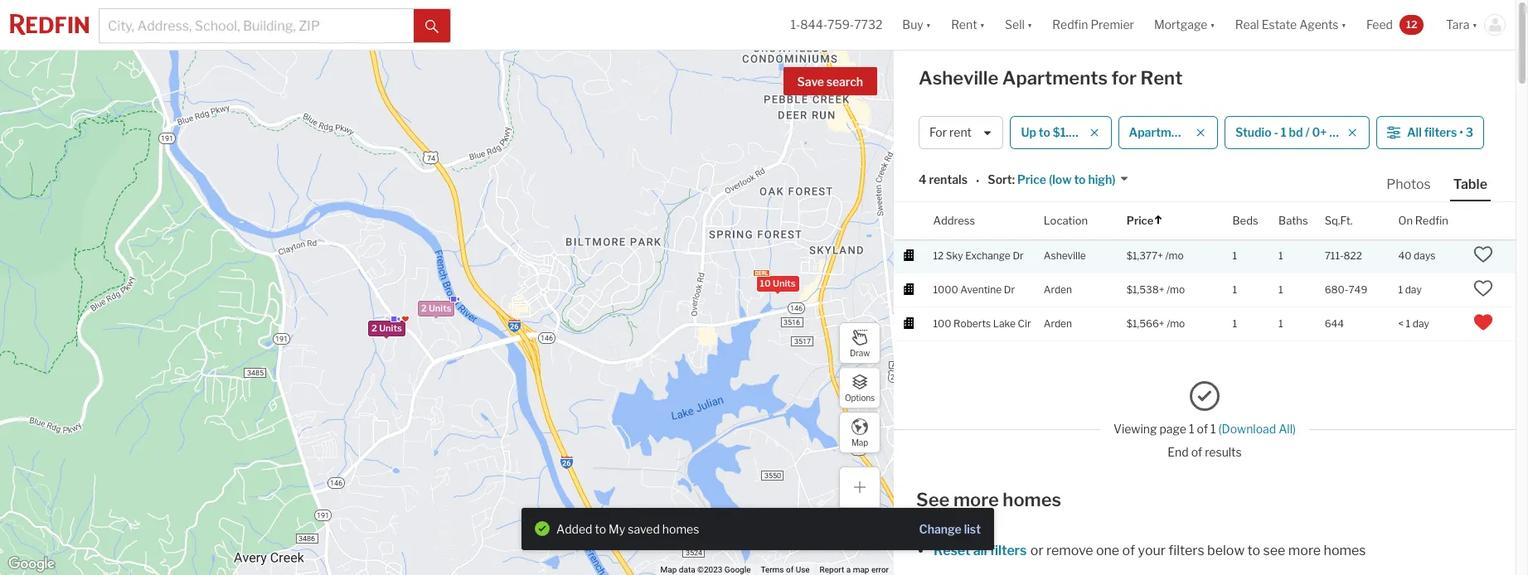 Task type: describe. For each thing, give the bounding box(es) containing it.
$1,566+ /mo
[[1127, 317, 1186, 330]]

my
[[609, 522, 626, 536]]

0 horizontal spatial more
[[954, 489, 999, 511]]

:
[[1013, 173, 1015, 187]]

remove up to $1.6k image
[[1090, 128, 1100, 138]]

all
[[1408, 126, 1422, 140]]

1 horizontal spatial 2
[[421, 302, 427, 314]]

out
[[973, 520, 994, 536]]

save search button
[[784, 67, 878, 95]]

beds
[[1233, 214, 1259, 227]]

price button
[[1127, 202, 1164, 240]]

report
[[820, 566, 845, 575]]

749
[[1349, 283, 1368, 296]]

data
[[679, 566, 696, 575]]

photos button
[[1384, 176, 1451, 200]]

$1,377+ /mo
[[1127, 249, 1184, 262]]

estate
[[1262, 18, 1297, 32]]

0 horizontal spatial homes
[[663, 522, 700, 536]]

sell ▾ button
[[995, 0, 1043, 50]]

price (low to high)
[[1018, 173, 1116, 187]]

map region
[[0, 0, 997, 576]]

all filters • 3 button
[[1377, 116, 1485, 149]]

below
[[1208, 543, 1245, 559]]

759-
[[828, 18, 855, 32]]

4
[[919, 173, 927, 187]]

terms of use link
[[761, 566, 810, 575]]

sell
[[1005, 18, 1025, 32]]

search
[[827, 75, 864, 89]]

▾ for tara ▾
[[1473, 18, 1478, 32]]

rentals
[[929, 173, 968, 187]]

high)
[[1089, 173, 1116, 187]]

(download
[[1219, 423, 1277, 437]]

7732
[[855, 18, 883, 32]]

viewing
[[1114, 423, 1158, 437]]

0+
[[1313, 126, 1327, 140]]

sort :
[[988, 173, 1015, 187]]

12 for 12
[[1407, 18, 1418, 30]]

real estate agents ▾
[[1236, 18, 1347, 32]]

12 sky exchange dr
[[934, 249, 1024, 262]]

▾ for sell ▾
[[1028, 18, 1033, 32]]

zoom
[[934, 520, 971, 536]]

0 horizontal spatial filters
[[990, 543, 1027, 559]]

844-
[[801, 18, 828, 32]]

map button
[[839, 412, 881, 454]]

sq.ft. button
[[1325, 202, 1353, 240]]

©2023
[[698, 566, 723, 575]]

644
[[1325, 317, 1345, 330]]

/mo for $1,377+ /mo
[[1166, 249, 1184, 262]]

submit search image
[[426, 20, 439, 33]]

redfin premier
[[1053, 18, 1135, 32]]

favorite this home image
[[1474, 278, 1494, 298]]

list
[[964, 522, 981, 536]]

a
[[847, 566, 851, 575]]

$1,566+
[[1127, 317, 1165, 330]]

1 horizontal spatial filters
[[1169, 543, 1205, 559]]

real
[[1236, 18, 1260, 32]]

0 horizontal spatial 2 units
[[372, 322, 402, 334]]

1-844-759-7732
[[791, 18, 883, 32]]

see
[[917, 489, 950, 511]]

sort
[[988, 173, 1013, 187]]

▾ for buy ▾
[[926, 18, 932, 32]]

10
[[760, 278, 771, 289]]

remove apartment image
[[1196, 128, 1206, 138]]

table
[[1454, 177, 1488, 192]]

1-844-759-7732 link
[[791, 18, 883, 32]]

/mo for $1,538+ /mo
[[1167, 283, 1185, 296]]

sell ▾
[[1005, 18, 1033, 32]]

apartment
[[1129, 126, 1190, 140]]

40 days
[[1399, 249, 1436, 262]]

1 horizontal spatial rent
[[1141, 67, 1183, 89]]

results
[[1205, 445, 1242, 459]]

see
[[1264, 543, 1286, 559]]

unfavorite this home image
[[1474, 312, 1494, 332]]

1 vertical spatial dr
[[1004, 283, 1015, 296]]

price (low to high) button
[[1015, 172, 1129, 188]]

40
[[1399, 249, 1412, 262]]

all
[[974, 543, 988, 559]]

▾ for rent ▾
[[980, 18, 986, 32]]

1 vertical spatial 2
[[372, 322, 377, 334]]

remove
[[1047, 543, 1094, 559]]

1 vertical spatial units
[[429, 302, 452, 314]]

one
[[1097, 543, 1120, 559]]

of inside zoom out reset all filters or remove one of your filters below to see more homes
[[1123, 543, 1136, 559]]

mortgage ▾ button
[[1145, 0, 1226, 50]]

days
[[1414, 249, 1436, 262]]

rent ▾
[[952, 18, 986, 32]]

use
[[796, 566, 810, 575]]

to right (low in the right top of the page
[[1075, 173, 1086, 187]]

agents
[[1300, 18, 1339, 32]]

map data ©2023 google
[[661, 566, 751, 575]]

homes inside zoom out reset all filters or remove one of your filters below to see more homes
[[1324, 543, 1367, 559]]

of left use
[[786, 566, 794, 575]]

tara ▾
[[1447, 18, 1478, 32]]

change list
[[920, 522, 981, 536]]

added to my saved homes
[[557, 522, 700, 536]]

exchange
[[966, 249, 1011, 262]]

change list button
[[920, 521, 981, 537]]

zoom out reset all filters or remove one of your filters below to see more homes
[[934, 520, 1367, 559]]

up to $1.6k
[[1021, 126, 1084, 140]]

buy ▾ button
[[893, 0, 942, 50]]

sell ▾ button
[[1005, 0, 1033, 50]]



Task type: locate. For each thing, give the bounding box(es) containing it.
•
[[1460, 126, 1464, 140], [976, 174, 980, 188]]

map down options
[[852, 438, 869, 448]]

0 vertical spatial dr
[[1013, 249, 1024, 262]]

options
[[845, 393, 875, 403]]

680-749
[[1325, 283, 1368, 296]]

tara
[[1447, 18, 1470, 32]]

address button
[[934, 202, 976, 240]]

redfin
[[1053, 18, 1089, 32], [1416, 214, 1449, 227]]

/mo right $1,566+ at the bottom of page
[[1167, 317, 1186, 330]]

arden right "cir"
[[1044, 317, 1073, 330]]

to inside zoom out reset all filters or remove one of your filters below to see more homes
[[1248, 543, 1261, 559]]

4 ▾ from the left
[[1211, 18, 1216, 32]]

homes right see
[[1324, 543, 1367, 559]]

0 horizontal spatial redfin
[[1053, 18, 1089, 32]]

/
[[1306, 126, 1310, 140]]

for
[[1112, 67, 1137, 89]]

2 vertical spatial /mo
[[1167, 317, 1186, 330]]

(download all) link
[[1219, 423, 1297, 437]]

buy ▾ button
[[903, 0, 932, 50]]

redfin inside button
[[1416, 214, 1449, 227]]

section containing added to my saved homes
[[522, 508, 995, 551]]

1 vertical spatial map
[[661, 566, 677, 575]]

1 ▾ from the left
[[926, 18, 932, 32]]

/mo for $1,566+ /mo
[[1167, 317, 1186, 330]]

5 ▾ from the left
[[1342, 18, 1347, 32]]

more inside zoom out reset all filters or remove one of your filters below to see more homes
[[1289, 543, 1321, 559]]

0 vertical spatial 2 units
[[421, 302, 452, 314]]

units
[[773, 278, 796, 289], [429, 302, 452, 314], [379, 322, 402, 334]]

map left 'data'
[[661, 566, 677, 575]]

asheville for asheville apartments for rent
[[919, 67, 999, 89]]

1-
[[791, 18, 801, 32]]

3
[[1466, 126, 1474, 140]]

location
[[1044, 214, 1088, 227]]

• left the sort on the right
[[976, 174, 980, 188]]

0 vertical spatial redfin
[[1053, 18, 1089, 32]]

711-822
[[1325, 249, 1363, 262]]

0 horizontal spatial units
[[379, 322, 402, 334]]

1 vertical spatial arden
[[1044, 317, 1073, 330]]

filters inside button
[[1425, 126, 1458, 140]]

arden down the location button on the right top of the page
[[1044, 283, 1073, 296]]

/mo
[[1166, 249, 1184, 262], [1167, 283, 1185, 296], [1167, 317, 1186, 330]]

1 horizontal spatial more
[[1289, 543, 1321, 559]]

0 horizontal spatial asheville
[[919, 67, 999, 89]]

ba
[[1330, 126, 1343, 140]]

asheville down the location button on the right top of the page
[[1044, 249, 1086, 262]]

map for map data ©2023 google
[[661, 566, 677, 575]]

more up the out
[[954, 489, 999, 511]]

price inside price button
[[1127, 214, 1154, 227]]

location button
[[1044, 202, 1088, 240]]

end
[[1168, 445, 1189, 459]]

up
[[1021, 126, 1037, 140]]

0 horizontal spatial •
[[976, 174, 980, 188]]

2 horizontal spatial filters
[[1425, 126, 1458, 140]]

• inside the 4 rentals •
[[976, 174, 980, 188]]

asheville down rent ▾ dropdown button
[[919, 67, 999, 89]]

rent right for
[[1141, 67, 1183, 89]]

0 vertical spatial map
[[852, 438, 869, 448]]

redfin left the premier
[[1053, 18, 1089, 32]]

redfin right on
[[1416, 214, 1449, 227]]

2 vertical spatial homes
[[1324, 543, 1367, 559]]

asheville for asheville
[[1044, 249, 1086, 262]]

12 left the sky
[[934, 249, 944, 262]]

homes right saved
[[663, 522, 700, 536]]

0 horizontal spatial rent
[[952, 18, 978, 32]]

asheville
[[919, 67, 999, 89], [1044, 249, 1086, 262]]

terms
[[761, 566, 784, 575]]

apartment button
[[1119, 116, 1219, 149]]

1 horizontal spatial map
[[852, 438, 869, 448]]

arden for 1000 aventine dr
[[1044, 283, 1073, 296]]

studio - 1 bd / 0+ ba button
[[1225, 116, 1370, 149]]

$1,377+
[[1127, 249, 1164, 262]]

dr
[[1013, 249, 1024, 262], [1004, 283, 1015, 296]]

1 vertical spatial homes
[[663, 522, 700, 536]]

2 arden from the top
[[1044, 317, 1073, 330]]

2 vertical spatial units
[[379, 322, 402, 334]]

1 vertical spatial 2 units
[[372, 322, 402, 334]]

price for price (low to high)
[[1018, 173, 1047, 187]]

0 vertical spatial homes
[[1003, 489, 1062, 511]]

arden for 100 roberts lake cir
[[1044, 317, 1073, 330]]

• for filters
[[1460, 126, 1464, 140]]

/mo right $1,538+ on the right
[[1167, 283, 1185, 296]]

map for map
[[852, 438, 869, 448]]

0 vertical spatial 12
[[1407, 18, 1418, 30]]

2 ▾ from the left
[[980, 18, 986, 32]]

2 horizontal spatial homes
[[1324, 543, 1367, 559]]

▾ right buy
[[926, 18, 932, 32]]

1 inside studio - 1 bd / 0+ ba button
[[1281, 126, 1287, 140]]

1 vertical spatial day
[[1413, 317, 1430, 330]]

map inside button
[[852, 438, 869, 448]]

0 vertical spatial units
[[773, 278, 796, 289]]

rent right buy ▾
[[952, 18, 978, 32]]

for rent
[[930, 126, 972, 140]]

1 horizontal spatial units
[[429, 302, 452, 314]]

1 vertical spatial 12
[[934, 249, 944, 262]]

to
[[1039, 126, 1051, 140], [1075, 173, 1086, 187], [595, 522, 606, 536], [1248, 543, 1261, 559]]

on redfin button
[[1399, 202, 1449, 240]]

1 vertical spatial more
[[1289, 543, 1321, 559]]

favorite this home image
[[1474, 244, 1494, 264]]

1 horizontal spatial redfin
[[1416, 214, 1449, 227]]

price right :
[[1018, 173, 1047, 187]]

redfin inside button
[[1053, 18, 1089, 32]]

google
[[725, 566, 751, 575]]

asheville apartments for rent
[[919, 67, 1183, 89]]

▾ right mortgage
[[1211, 18, 1216, 32]]

1000
[[934, 283, 959, 296]]

$1.6k
[[1053, 126, 1084, 140]]

2 horizontal spatial units
[[773, 278, 796, 289]]

0 horizontal spatial map
[[661, 566, 677, 575]]

▾ right sell
[[1028, 18, 1033, 32]]

report a map error
[[820, 566, 889, 575]]

City, Address, School, Building, ZIP search field
[[100, 9, 414, 42]]

price for price
[[1127, 214, 1154, 227]]

0 horizontal spatial price
[[1018, 173, 1047, 187]]

remove studio - 1 bd / 0+ ba image
[[1348, 128, 1358, 138]]

1 vertical spatial •
[[976, 174, 980, 188]]

0 vertical spatial •
[[1460, 126, 1464, 140]]

to left see
[[1248, 543, 1261, 559]]

12 for 12 sky exchange dr
[[934, 249, 944, 262]]

rent ▾ button
[[952, 0, 986, 50]]

real estate agents ▾ button
[[1226, 0, 1357, 50]]

premier
[[1091, 18, 1135, 32]]

mortgage ▾ button
[[1155, 0, 1216, 50]]

dr right aventine
[[1004, 283, 1015, 296]]

options button
[[839, 367, 881, 409]]

aventine
[[961, 283, 1002, 296]]

6 ▾ from the left
[[1473, 18, 1478, 32]]

rent inside dropdown button
[[952, 18, 978, 32]]

up to $1.6k button
[[1011, 116, 1112, 149]]

google image
[[4, 554, 59, 576]]

price inside the price (low to high) button
[[1018, 173, 1047, 187]]

your
[[1138, 543, 1166, 559]]

1 vertical spatial price
[[1127, 214, 1154, 227]]

1 horizontal spatial •
[[1460, 126, 1464, 140]]

lake
[[994, 317, 1016, 330]]

day up < 1 day
[[1406, 283, 1422, 296]]

0 vertical spatial rent
[[952, 18, 978, 32]]

reset all filters button
[[933, 543, 1028, 559]]

• inside button
[[1460, 126, 1464, 140]]

more right see
[[1289, 543, 1321, 559]]

1 arden from the top
[[1044, 283, 1073, 296]]

bd
[[1290, 126, 1304, 140]]

draw button
[[839, 323, 881, 364]]

/mo right the $1,377+
[[1166, 249, 1184, 262]]

error
[[872, 566, 889, 575]]

0 vertical spatial arden
[[1044, 283, 1073, 296]]

day right <
[[1413, 317, 1430, 330]]

see more homes
[[917, 489, 1062, 511]]

0 vertical spatial asheville
[[919, 67, 999, 89]]

of right one
[[1123, 543, 1136, 559]]

draw
[[850, 348, 870, 358]]

rent ▾ button
[[942, 0, 995, 50]]

dr right exchange
[[1013, 249, 1024, 262]]

map
[[853, 566, 870, 575]]

apartments
[[1003, 67, 1108, 89]]

filters
[[1425, 126, 1458, 140], [990, 543, 1027, 559], [1169, 543, 1205, 559]]

711-
[[1325, 249, 1344, 262]]

on
[[1399, 214, 1414, 227]]

▾ right 'agents'
[[1342, 18, 1347, 32]]

beds button
[[1233, 202, 1259, 240]]

10 units
[[760, 278, 796, 289]]

rent
[[952, 18, 978, 32], [1141, 67, 1183, 89]]

1 horizontal spatial homes
[[1003, 489, 1062, 511]]

feed
[[1367, 18, 1394, 32]]

day
[[1406, 283, 1422, 296], [1413, 317, 1430, 330]]

buy ▾
[[903, 18, 932, 32]]

▾ for mortgage ▾
[[1211, 18, 1216, 32]]

1 horizontal spatial 2 units
[[421, 302, 452, 314]]

mortgage
[[1155, 18, 1208, 32]]

12 right feed
[[1407, 18, 1418, 30]]

0 vertical spatial price
[[1018, 173, 1047, 187]]

0 horizontal spatial 2
[[372, 322, 377, 334]]

of up end of results
[[1197, 423, 1209, 437]]

0 vertical spatial /mo
[[1166, 249, 1184, 262]]

1 horizontal spatial price
[[1127, 214, 1154, 227]]

0 vertical spatial more
[[954, 489, 999, 511]]

price up the $1,377+
[[1127, 214, 1154, 227]]

▾ right tara
[[1473, 18, 1478, 32]]

1 horizontal spatial asheville
[[1044, 249, 1086, 262]]

0 horizontal spatial 12
[[934, 249, 944, 262]]

0 vertical spatial day
[[1406, 283, 1422, 296]]

section
[[522, 508, 995, 551]]

studio
[[1236, 126, 1272, 140]]

100 roberts lake cir
[[934, 317, 1031, 330]]

baths
[[1279, 214, 1309, 227]]

table button
[[1451, 176, 1491, 202]]

1 vertical spatial redfin
[[1416, 214, 1449, 227]]

cir
[[1018, 317, 1031, 330]]

of right end
[[1192, 445, 1203, 459]]

redfin premier button
[[1043, 0, 1145, 50]]

rent
[[950, 126, 972, 140]]

<
[[1399, 317, 1404, 330]]

1 horizontal spatial 12
[[1407, 18, 1418, 30]]

• left 3
[[1460, 126, 1464, 140]]

3 ▾ from the left
[[1028, 18, 1033, 32]]

1 vertical spatial asheville
[[1044, 249, 1086, 262]]

• for rentals
[[976, 174, 980, 188]]

or
[[1031, 543, 1044, 559]]

viewing page 1 of 1 (download all)
[[1114, 423, 1297, 437]]

to right up
[[1039, 126, 1051, 140]]

to left the my
[[595, 522, 606, 536]]

0 vertical spatial 2
[[421, 302, 427, 314]]

4 rentals •
[[919, 173, 980, 188]]

▾ left sell
[[980, 18, 986, 32]]

1 vertical spatial rent
[[1141, 67, 1183, 89]]

homes up or
[[1003, 489, 1062, 511]]

1 vertical spatial /mo
[[1167, 283, 1185, 296]]



Task type: vqa. For each thing, say whether or not it's contained in the screenshot.
rightmost 6
no



